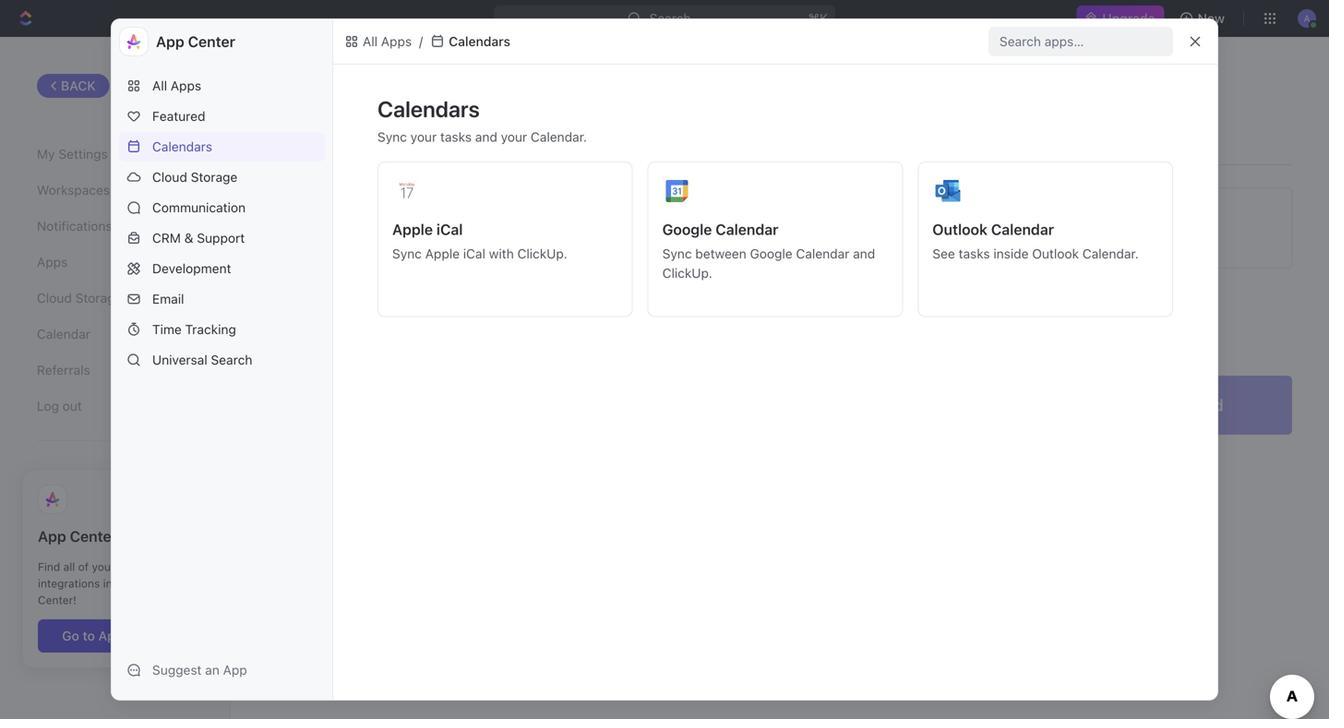 Task type: vqa. For each thing, say whether or not it's contained in the screenshot.
Start Date
no



Task type: describe. For each thing, give the bounding box(es) containing it.
1 vertical spatial outlook
[[1032, 246, 1079, 261]]

delete
[[268, 395, 316, 415]]

productivity.
[[779, 313, 848, 326]]

sync inside calendars sync your tasks and your calendar.
[[378, 129, 407, 144]]

2 horizontal spatial to
[[562, 313, 573, 326]]

2 vertical spatial calendars
[[152, 139, 212, 154]]

⌘k
[[808, 11, 828, 26]]

apps link
[[37, 247, 193, 278]]

universal
[[152, 352, 207, 367]]

workspace settings
[[268, 72, 442, 95]]

1 vertical spatial ical
[[463, 246, 486, 261]]

to inside "button"
[[83, 628, 95, 644]]

search...
[[650, 11, 702, 26]]

this
[[520, 313, 540, 326]]

/
[[419, 34, 423, 49]]

for
[[729, 313, 744, 326]]

layout
[[517, 291, 564, 309]]

workspaces
[[37, 183, 110, 198]]

cloud inside calendars dialog
[[152, 169, 187, 185]]

app center inside calendars dialog
[[156, 33, 235, 50]]

time tracking link
[[119, 315, 325, 344]]

0 vertical spatial calendars
[[449, 34, 511, 49]]

app inside find all of your apps and integrations in our new app center!
[[160, 577, 181, 590]]

label
[[388, 210, 422, 228]]

log out
[[37, 399, 82, 414]]

calendar. for outlook
[[1083, 246, 1139, 261]]

center inside go to app center "button"
[[126, 628, 168, 644]]

apps for the right all apps 'link'
[[381, 34, 412, 49]]

0 vertical spatial workspace
[[268, 72, 365, 95]]

go
[[62, 628, 79, 644]]

0 vertical spatial apple
[[392, 221, 433, 238]]

Team Na﻿me text field
[[332, 121, 1293, 164]]

suggest an app button
[[119, 656, 325, 685]]

clickup
[[369, 232, 412, 246]]

saved
[[1176, 395, 1224, 415]]

2 vertical spatial apps
[[37, 255, 68, 270]]

calendar up 'between'
[[716, 221, 779, 238]]

calendars sync your tasks and your calendar.
[[378, 96, 587, 144]]

my settings link
[[37, 139, 193, 170]]

notifications link
[[37, 211, 193, 242]]

inside
[[994, 246, 1029, 261]]

app up 'featured'
[[156, 33, 184, 50]]

calendar link
[[37, 319, 193, 350]]

center!
[[38, 594, 77, 607]]

app inside "button"
[[98, 628, 123, 644]]

clickup. inside apple ical sync apple ical with clickup.
[[518, 246, 568, 261]]

with inside white label skin clickup with your brand colors, logo, and a custom url.
[[416, 232, 439, 246]]

0 vertical spatial all
[[363, 34, 378, 49]]

suggest an app
[[152, 662, 247, 678]]

out
[[63, 399, 82, 414]]

new
[[136, 577, 157, 590]]

universal search link
[[119, 345, 325, 375]]

personal
[[374, 291, 433, 309]]

white
[[342, 210, 384, 228]]

of
[[78, 561, 89, 574]]

email link
[[119, 284, 325, 314]]

team
[[748, 313, 776, 326]]

all apps for the bottom all apps 'link'
[[152, 78, 201, 93]]

my
[[37, 147, 55, 162]]

sync for apple
[[392, 246, 422, 261]]

settings for my settings
[[58, 147, 108, 162]]

development
[[152, 261, 231, 276]]

personal workspace layout time to collaborate? turn this off to show all features designed for team productivity.
[[374, 291, 848, 326]]

crm & support
[[152, 230, 245, 246]]

saved button
[[1108, 376, 1293, 435]]

calendars link
[[119, 132, 325, 162]]

development link
[[119, 254, 325, 283]]

communication
[[152, 200, 246, 215]]

crm
[[152, 230, 181, 246]]

1 vertical spatial apple
[[425, 246, 460, 261]]

sync for google
[[663, 246, 692, 261]]

brand
[[470, 232, 503, 246]]

1 horizontal spatial to
[[405, 313, 416, 326]]

in
[[103, 577, 112, 590]]

all apps for the right all apps 'link'
[[363, 34, 412, 49]]

delete workspace button
[[268, 385, 403, 426]]

colors,
[[506, 232, 544, 246]]

workspaces link
[[37, 175, 193, 206]]

l_lxf image for calendars
[[430, 34, 445, 49]]

0 vertical spatial google
[[663, 221, 712, 238]]

calendar up the productivity.
[[796, 246, 850, 261]]

find all of your apps and integrations in our new app center!
[[38, 561, 181, 607]]

log out link
[[37, 391, 193, 422]]

0 horizontal spatial cloud storage
[[37, 291, 122, 306]]

url.
[[657, 232, 684, 246]]

suggest
[[152, 662, 202, 678]]

new button
[[1172, 4, 1236, 33]]

apple ical sync apple ical with clickup.
[[392, 221, 568, 261]]

notifications
[[37, 219, 112, 234]]



Task type: locate. For each thing, give the bounding box(es) containing it.
email
[[152, 291, 184, 307]]

1 horizontal spatial app center
[[156, 33, 235, 50]]

0 horizontal spatial all
[[63, 561, 75, 574]]

1 horizontal spatial clickup.
[[663, 265, 713, 281]]

0 vertical spatial all
[[609, 313, 622, 326]]

1 horizontal spatial outlook
[[1032, 246, 1079, 261]]

workspace inside button
[[320, 395, 403, 415]]

sync
[[378, 129, 407, 144], [392, 246, 422, 261], [663, 246, 692, 261]]

1 horizontal spatial cloud storage
[[152, 169, 238, 185]]

1 horizontal spatial center
[[126, 628, 168, 644]]

1 vertical spatial app center
[[38, 528, 117, 545]]

sync inside apple ical sync apple ical with clickup.
[[392, 246, 422, 261]]

app inside button
[[223, 662, 247, 678]]

time inside personal workspace layout time to collaborate? turn this off to show all features designed for team productivity.
[[374, 313, 401, 326]]

integrations
[[38, 577, 100, 590]]

collaborate?
[[419, 313, 488, 326]]

off
[[543, 313, 559, 326]]

skin
[[342, 232, 365, 246]]

turn
[[491, 313, 516, 326]]

tracking
[[185, 322, 236, 337]]

1 horizontal spatial storage
[[191, 169, 238, 185]]

1 vertical spatial all
[[63, 561, 75, 574]]

apps left /
[[381, 34, 412, 49]]

0 horizontal spatial all
[[152, 78, 167, 93]]

workspace inside personal workspace layout time to collaborate? turn this off to show all features designed for team productivity.
[[437, 291, 514, 309]]

with inside apple ical sync apple ical with clickup.
[[489, 246, 514, 261]]

cloud up communication
[[152, 169, 187, 185]]

app center up 'featured'
[[156, 33, 235, 50]]

workspace for personal workspace layout time to collaborate? turn this off to show all features designed for team productivity.
[[437, 291, 514, 309]]

1 vertical spatial all
[[152, 78, 167, 93]]

storage down calendars link
[[191, 169, 238, 185]]

1 l_lxf image from the left
[[344, 34, 359, 49]]

to right off
[[562, 313, 573, 326]]

0 vertical spatial center
[[188, 33, 235, 50]]

1 vertical spatial all apps
[[152, 78, 201, 93]]

crm & support link
[[119, 223, 325, 253]]

app center up of at the bottom
[[38, 528, 117, 545]]

1 horizontal spatial tasks
[[959, 246, 990, 261]]

all apps left /
[[363, 34, 412, 49]]

settings for workspace settings
[[369, 72, 442, 95]]

app up find
[[38, 528, 66, 545]]

and inside google calendar sync between google calendar and clickup.
[[853, 246, 875, 261]]

workspace for delete workspace
[[320, 395, 403, 415]]

1 vertical spatial google
[[750, 246, 793, 261]]

0 vertical spatial ical
[[437, 221, 463, 238]]

your left brand
[[442, 232, 467, 246]]

go to app center
[[62, 628, 168, 644]]

apple left brand
[[425, 246, 460, 261]]

1 vertical spatial storage
[[75, 291, 122, 306]]

0 horizontal spatial app center
[[38, 528, 117, 545]]

an
[[205, 662, 220, 678]]

1 horizontal spatial l_lxf image
[[430, 34, 445, 49]]

0 horizontal spatial apps
[[37, 255, 68, 270]]

time tracking
[[152, 322, 236, 337]]

calendar
[[716, 221, 779, 238], [992, 221, 1054, 238], [796, 246, 850, 261], [37, 327, 90, 342]]

clickup. down url.
[[663, 265, 713, 281]]

apps
[[381, 34, 412, 49], [171, 78, 201, 93], [37, 255, 68, 270]]

go to app center button
[[38, 620, 192, 653]]

outlook calendar see tasks inside outlook calendar.
[[933, 221, 1139, 261]]

sync left 'between'
[[663, 246, 692, 261]]

cloud storage
[[152, 169, 238, 185], [37, 291, 122, 306]]

l_lxf image up workspace settings
[[344, 34, 359, 49]]

1 horizontal spatial all
[[363, 34, 378, 49]]

0 horizontal spatial calendar.
[[531, 129, 587, 144]]

workspace
[[268, 72, 365, 95], [437, 291, 514, 309], [320, 395, 403, 415]]

center up suggest
[[126, 628, 168, 644]]

google right 'between'
[[750, 246, 793, 261]]

0 horizontal spatial time
[[152, 322, 182, 337]]

0 horizontal spatial to
[[83, 628, 95, 644]]

google up 'between'
[[663, 221, 712, 238]]

1 horizontal spatial time
[[374, 313, 401, 326]]

settings down /
[[369, 72, 442, 95]]

calendar inside outlook calendar see tasks inside outlook calendar.
[[992, 221, 1054, 238]]

calendars dialog
[[111, 18, 1219, 701]]

1 vertical spatial apps
[[171, 78, 201, 93]]

0 horizontal spatial google
[[663, 221, 712, 238]]

storage down apps link
[[75, 291, 122, 306]]

features
[[625, 313, 671, 326]]

1 horizontal spatial with
[[489, 246, 514, 261]]

0 vertical spatial storage
[[191, 169, 238, 185]]

all apps
[[363, 34, 412, 49], [152, 78, 201, 93]]

1 vertical spatial cloud storage
[[37, 291, 122, 306]]

all inside personal workspace layout time to collaborate? turn this off to show all features designed for team productivity.
[[609, 313, 622, 326]]

all left of at the bottom
[[63, 561, 75, 574]]

cloud storage link inside calendars dialog
[[119, 162, 325, 192]]

1 horizontal spatial calendar.
[[1083, 246, 1139, 261]]

communication link
[[119, 193, 325, 223]]

and inside white label skin clickup with your brand colors, logo, and a custom url.
[[578, 232, 599, 246]]

all apps link
[[341, 30, 416, 53], [119, 71, 325, 101]]

upgrade link
[[1077, 6, 1165, 31]]

delete workspace
[[268, 395, 403, 415]]

0 horizontal spatial cloud
[[37, 291, 72, 306]]

storage
[[191, 169, 238, 185], [75, 291, 122, 306]]

0 horizontal spatial with
[[416, 232, 439, 246]]

and inside calendars sync your tasks and your calendar.
[[475, 129, 498, 144]]

all up 'featured'
[[152, 78, 167, 93]]

2 horizontal spatial center
[[188, 33, 235, 50]]

featured link
[[119, 102, 325, 131]]

0 horizontal spatial all apps link
[[119, 71, 325, 101]]

calendar. inside calendars sync your tasks and your calendar.
[[531, 129, 587, 144]]

tasks for calendars
[[440, 129, 472, 144]]

your inside white label skin clickup with your brand colors, logo, and a custom url.
[[442, 232, 467, 246]]

1 horizontal spatial all apps
[[363, 34, 412, 49]]

storage inside calendars dialog
[[191, 169, 238, 185]]

upgrade
[[1103, 11, 1156, 26]]

settings right my on the top left
[[58, 147, 108, 162]]

sync down the label
[[392, 246, 422, 261]]

white label skin clickup with your brand colors, logo, and a custom url.
[[342, 210, 684, 246]]

0 horizontal spatial l_lxf image
[[344, 34, 359, 49]]

and
[[475, 129, 498, 144], [578, 232, 599, 246], [853, 246, 875, 261], [147, 561, 166, 574]]

apps down notifications
[[37, 255, 68, 270]]

1 horizontal spatial all apps link
[[341, 30, 416, 53]]

cloud down apps link
[[37, 291, 72, 306]]

0 vertical spatial cloud storage link
[[119, 162, 325, 192]]

a
[[602, 232, 609, 246]]

tasks
[[440, 129, 472, 144], [959, 246, 990, 261]]

all right show
[[609, 313, 622, 326]]

custom
[[612, 232, 653, 246]]

between
[[696, 246, 747, 261]]

&
[[184, 230, 193, 246]]

ical
[[437, 221, 463, 238], [463, 246, 486, 261]]

l_lxf image for all apps
[[344, 34, 359, 49]]

tasks for outlook
[[959, 246, 990, 261]]

ical left brand
[[437, 221, 463, 238]]

cloud storage inside calendars dialog
[[152, 169, 238, 185]]

0 horizontal spatial center
[[70, 528, 117, 545]]

1 vertical spatial center
[[70, 528, 117, 545]]

universal search
[[152, 352, 252, 367]]

0 vertical spatial outlook
[[933, 221, 988, 238]]

1 vertical spatial all apps link
[[119, 71, 325, 101]]

0 vertical spatial tasks
[[440, 129, 472, 144]]

your up in
[[92, 561, 115, 574]]

0 horizontal spatial storage
[[75, 291, 122, 306]]

center up of at the bottom
[[70, 528, 117, 545]]

0 vertical spatial cloud
[[152, 169, 187, 185]]

1 vertical spatial cloud storage link
[[37, 283, 193, 314]]

featured
[[152, 108, 205, 124]]

1 horizontal spatial settings
[[369, 72, 442, 95]]

find
[[38, 561, 60, 574]]

1 vertical spatial workspace
[[437, 291, 514, 309]]

0 vertical spatial all apps
[[363, 34, 412, 49]]

app right go
[[98, 628, 123, 644]]

2 vertical spatial workspace
[[320, 395, 403, 415]]

apple
[[392, 221, 433, 238], [425, 246, 460, 261]]

show
[[577, 313, 606, 326]]

0 vertical spatial settings
[[369, 72, 442, 95]]

tasks inside calendars sync your tasks and your calendar.
[[440, 129, 472, 144]]

apps up 'featured'
[[171, 78, 201, 93]]

1 vertical spatial settings
[[58, 147, 108, 162]]

time down personal
[[374, 313, 401, 326]]

l_lxf image
[[344, 34, 359, 49], [430, 34, 445, 49]]

Search apps… field
[[1000, 30, 1166, 53]]

0 vertical spatial apps
[[381, 34, 412, 49]]

tasks inside outlook calendar see tasks inside outlook calendar.
[[959, 246, 990, 261]]

cloud storage down apps link
[[37, 291, 122, 306]]

see
[[933, 246, 955, 261]]

1 vertical spatial calendar.
[[1083, 246, 1139, 261]]

apps for the bottom all apps 'link'
[[171, 78, 201, 93]]

your
[[411, 129, 437, 144], [501, 129, 527, 144], [442, 232, 467, 246], [92, 561, 115, 574]]

calendars inside calendars sync your tasks and your calendar.
[[378, 96, 480, 122]]

outlook up see
[[933, 221, 988, 238]]

calendar. inside outlook calendar see tasks inside outlook calendar.
[[1083, 246, 1139, 261]]

cloud storage up communication
[[152, 169, 238, 185]]

0 horizontal spatial all apps
[[152, 78, 201, 93]]

all apps link left /
[[341, 30, 416, 53]]

cloud storage link up communication link
[[119, 162, 325, 192]]

to right go
[[83, 628, 95, 644]]

1 vertical spatial clickup.
[[663, 265, 713, 281]]

my settings
[[37, 147, 108, 162]]

our
[[115, 577, 133, 590]]

logo,
[[547, 232, 575, 246]]

outlook right the inside
[[1032, 246, 1079, 261]]

apps
[[118, 561, 143, 574]]

1 vertical spatial calendars
[[378, 96, 480, 122]]

0 vertical spatial cloud storage
[[152, 169, 238, 185]]

calendars down /
[[378, 96, 480, 122]]

calendar. for calendars
[[531, 129, 587, 144]]

2 horizontal spatial apps
[[381, 34, 412, 49]]

0 horizontal spatial tasks
[[440, 129, 472, 144]]

1 horizontal spatial all
[[609, 313, 622, 326]]

0 vertical spatial app center
[[156, 33, 235, 50]]

0 horizontal spatial settings
[[58, 147, 108, 162]]

time down email
[[152, 322, 182, 337]]

0 horizontal spatial outlook
[[933, 221, 988, 238]]

calendars down 'featured'
[[152, 139, 212, 154]]

referrals link
[[37, 355, 193, 386]]

google calendar sync between google calendar and clickup.
[[663, 221, 875, 281]]

search
[[211, 352, 252, 367]]

cloud storage link down apps link
[[37, 283, 193, 314]]

with
[[416, 232, 439, 246], [489, 246, 514, 261]]

all inside find all of your apps and integrations in our new app center!
[[63, 561, 75, 574]]

app center
[[156, 33, 235, 50], [38, 528, 117, 545]]

0 vertical spatial all apps link
[[341, 30, 416, 53]]

clickup. up layout
[[518, 246, 568, 261]]

all apps link up featured link
[[119, 71, 325, 101]]

0 vertical spatial clickup.
[[518, 246, 568, 261]]

2 vertical spatial center
[[126, 628, 168, 644]]

all apps up 'featured'
[[152, 78, 201, 93]]

calendar up referrals
[[37, 327, 90, 342]]

back
[[61, 78, 96, 93]]

2 l_lxf image from the left
[[430, 34, 445, 49]]

all up workspace settings
[[363, 34, 378, 49]]

calendars right /
[[449, 34, 511, 49]]

l_lxf image right /
[[430, 34, 445, 49]]

and inside find all of your apps and integrations in our new app center!
[[147, 561, 166, 574]]

to down personal
[[405, 313, 416, 326]]

time
[[374, 313, 401, 326], [152, 322, 182, 337]]

center inside calendars dialog
[[188, 33, 235, 50]]

log
[[37, 399, 59, 414]]

your up white label skin clickup with your brand colors, logo, and a custom url.
[[501, 129, 527, 144]]

0 horizontal spatial clickup.
[[518, 246, 568, 261]]

1 vertical spatial cloud
[[37, 291, 72, 306]]

app right an
[[223, 662, 247, 678]]

time inside calendars dialog
[[152, 322, 182, 337]]

apple right the white
[[392, 221, 433, 238]]

sync inside google calendar sync between google calendar and clickup.
[[663, 246, 692, 261]]

1 horizontal spatial apps
[[171, 78, 201, 93]]

1 vertical spatial tasks
[[959, 246, 990, 261]]

your inside find all of your apps and integrations in our new app center!
[[92, 561, 115, 574]]

sync down workspace settings
[[378, 129, 407, 144]]

support
[[197, 230, 245, 246]]

your up the label
[[411, 129, 437, 144]]

new
[[1198, 11, 1225, 26]]

clickup. inside google calendar sync between google calendar and clickup.
[[663, 265, 713, 281]]

ical left colors,
[[463, 246, 486, 261]]

designed
[[674, 313, 726, 326]]

referrals
[[37, 363, 90, 378]]

0 vertical spatial calendar.
[[531, 129, 587, 144]]

back link
[[37, 74, 110, 98]]

outlook
[[933, 221, 988, 238], [1032, 246, 1079, 261]]

app right new
[[160, 577, 181, 590]]

center up featured link
[[188, 33, 235, 50]]

1 horizontal spatial google
[[750, 246, 793, 261]]

calendar up the inside
[[992, 221, 1054, 238]]

1 horizontal spatial cloud
[[152, 169, 187, 185]]



